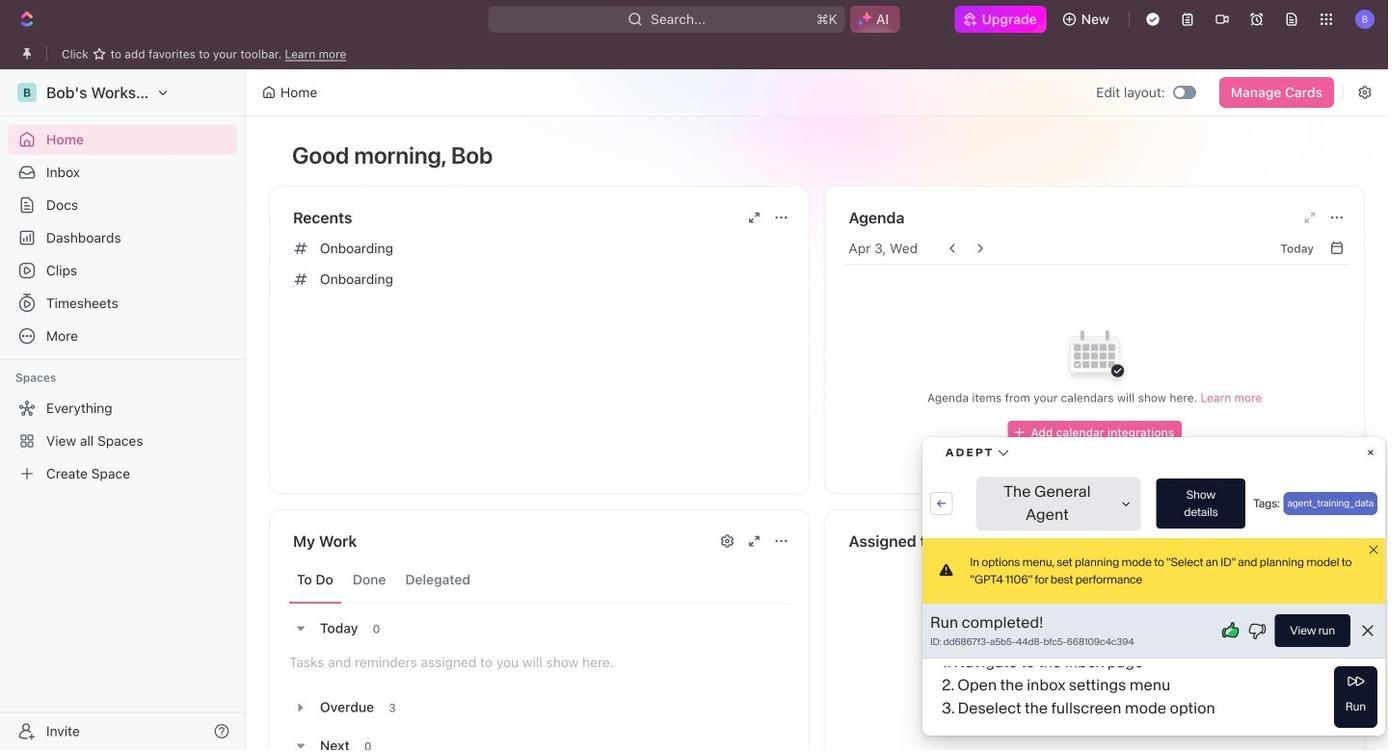 Task type: describe. For each thing, give the bounding box(es) containing it.
tree inside 'sidebar' navigation
[[8, 393, 237, 490]]



Task type: vqa. For each thing, say whether or not it's contained in the screenshot.
tree
yes



Task type: locate. For each thing, give the bounding box(es) containing it.
bob's workspace, , element
[[17, 83, 37, 102]]

tree
[[8, 393, 237, 490]]

tab list
[[289, 557, 789, 604]]

sidebar navigation
[[0, 69, 250, 751]]



